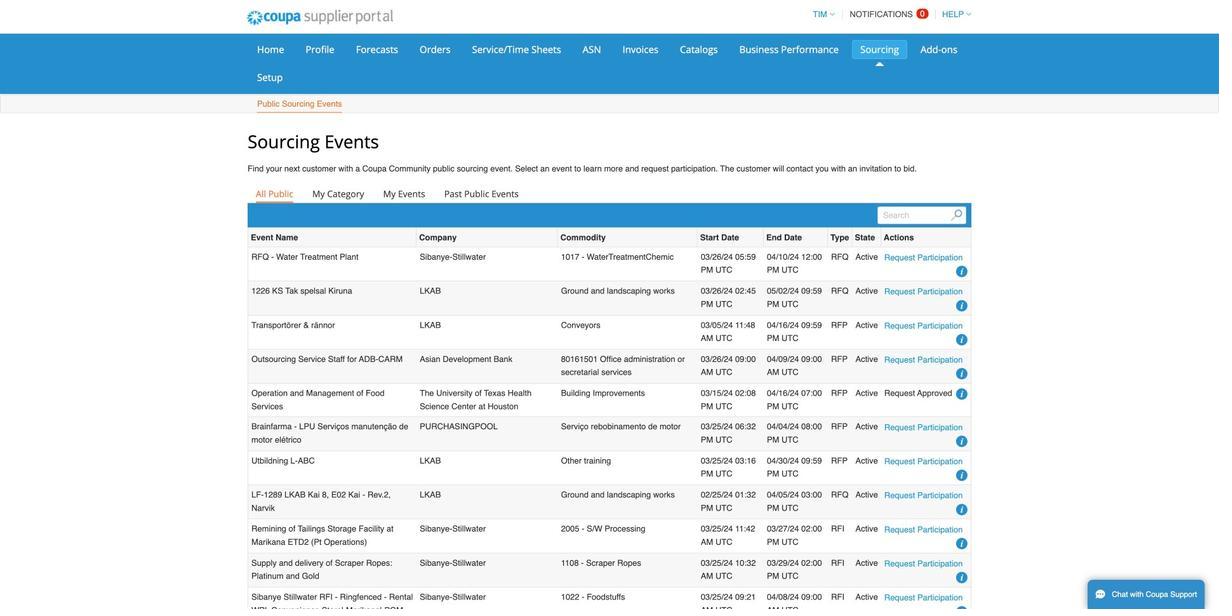 Task type: vqa. For each thing, say whether or not it's contained in the screenshot.
banner
no



Task type: describe. For each thing, give the bounding box(es) containing it.
search image
[[951, 210, 963, 221]]

coupa supplier portal image
[[238, 2, 402, 34]]



Task type: locate. For each thing, give the bounding box(es) containing it.
tab list
[[248, 185, 972, 203]]

Search text field
[[878, 206, 967, 224]]

navigation
[[808, 2, 972, 27]]



